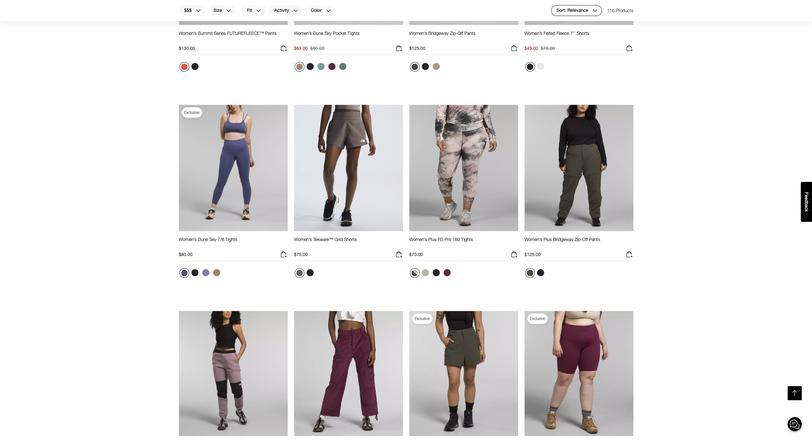 Task type: describe. For each thing, give the bounding box(es) containing it.
women's denali pants image
[[179, 311, 288, 437]]

women's for women's tekware™ grid shorts
[[294, 237, 312, 243]]

tights for women's dune sky pocket tights
[[348, 30, 360, 36]]

c
[[805, 208, 810, 210]]

women's for women's plus fd pro 160 tights
[[410, 237, 427, 243]]

new taupe green image
[[412, 64, 418, 70]]

radiant orange image
[[181, 64, 188, 70]]

gardenia white image
[[537, 63, 544, 70]]

women's for women's dune sky pocket tights
[[294, 30, 312, 36]]

women's for women's felted fleece 7'' shorts
[[525, 30, 543, 36]]

size button
[[208, 5, 236, 16]]

Reef Waters White Heather radio
[[316, 62, 326, 72]]

Gardenia White radio
[[536, 62, 546, 72]]

back to top image
[[791, 390, 800, 398]]

women's bridgeway zip-off pants
[[410, 30, 476, 36]]

plus for bridgeway
[[544, 237, 552, 243]]

pink moss faded dye camo print image
[[412, 270, 418, 277]]

$choose color$ option group for women's felted fleece 7'' shorts
[[525, 62, 547, 74]]

women's plus bridgeway zip-off pants button
[[525, 237, 601, 249]]

tnf black image for women's bridgeway zip-off pants
[[422, 63, 429, 70]]

women's tekware™ grid shorts
[[294, 237, 357, 243]]

bridgeway inside "button"
[[553, 237, 574, 243]]

bridgeway inside button
[[429, 30, 449, 36]]

women's dune sky pocket tights button
[[294, 30, 360, 42]]

color
[[311, 8, 322, 13]]

women's dune sky pocket tights
[[294, 30, 360, 36]]

women's dune sky pocket tights image
[[294, 0, 403, 25]]

summit
[[198, 30, 213, 36]]

tnf black radio left 'gardenia white' "image"
[[526, 62, 535, 72]]

relevance
[[568, 8, 589, 13]]

lunar slate heather image
[[202, 270, 209, 277]]

color button
[[306, 5, 336, 16]]

$choose color$ option group for women's tekware™ grid shorts
[[294, 268, 316, 281]]

Almond Butter Graphic Dye Print radio
[[212, 268, 222, 278]]

exclusive for women's plus dune sky 9'' tights shorts image
[[530, 317, 546, 322]]

Cave Blue radio
[[180, 269, 189, 278]]

0 horizontal spatial shorts
[[344, 237, 357, 243]]

products
[[616, 8, 634, 13]]

tnf black radio for tekware™
[[305, 268, 315, 278]]

116 products
[[608, 8, 634, 13]]

tnf black image for women's dune sky pocket tights
[[307, 63, 314, 70]]

women's plus fd pro 160 tights button
[[410, 237, 473, 249]]

women's plus fd pro 160 tights image
[[410, 105, 519, 232]]

tnf black radio for summit
[[190, 62, 200, 72]]

$90.00
[[311, 46, 325, 51]]

fit button
[[241, 5, 267, 16]]

Almond Butter Heather radio
[[295, 62, 305, 72]]

sort: relevance
[[557, 8, 589, 13]]

pocket
[[333, 30, 347, 36]]

pants for women's bridgeway zip-off pants
[[465, 30, 476, 36]]

women's plus dune sky 9'' tights shorts image
[[525, 311, 634, 437]]

$125.00 button for zip-
[[525, 251, 634, 262]]

zip- inside "button"
[[575, 237, 583, 243]]

$$$
[[184, 8, 192, 13]]

women's tekware™ grid shorts image
[[294, 105, 403, 232]]

7/8
[[218, 237, 224, 243]]

activity button
[[269, 5, 303, 16]]

$63.00
[[294, 46, 308, 51]]

$70.00 button
[[410, 251, 519, 262]]

$choose color$ option group for women's plus fd pro 160 tights
[[410, 268, 453, 281]]

falcon brown image
[[297, 270, 303, 277]]

$75.00
[[294, 252, 308, 258]]

women's bridgeway zip-off pants image
[[410, 0, 519, 25]]

Misty Sage radio
[[420, 268, 431, 278]]

Dark Sage Heather radio
[[338, 62, 348, 72]]

tnf black image for women's summit series futurefleece™ pants
[[191, 63, 198, 70]]

women's dune sky 7/8 tights
[[179, 237, 237, 243]]

f e e d b a c k
[[805, 192, 810, 212]]

tnf black image right misty sage icon
[[433, 270, 440, 277]]

Radiant Orange radio
[[180, 62, 189, 72]]

almond butter graphic dye print image
[[213, 270, 220, 277]]

$125.00 for women's plus bridgeway zip-off pants
[[525, 252, 541, 258]]

sort:
[[557, 8, 567, 13]]

grid
[[335, 237, 343, 243]]

tnf black image for women's tekware™ grid shorts
[[307, 270, 314, 277]]

0 vertical spatial shorts
[[577, 30, 590, 36]]

f e e d b a c k button
[[802, 182, 813, 222]]

women's for women's bridgeway zip-off pants
[[410, 30, 427, 36]]

women's dune sky 7/8 tights button
[[179, 237, 237, 249]]

$80.00
[[179, 252, 193, 258]]

tnf black radio for dune
[[305, 62, 315, 72]]

women's plus fd pro 160 tights
[[410, 237, 473, 243]]

dune for 7/8
[[198, 237, 208, 243]]

1 e from the top
[[805, 195, 810, 198]]

felted
[[544, 30, 556, 36]]

$80.00 button
[[179, 251, 288, 262]]

$choose color$ option group for women's bridgeway zip-off pants
[[410, 62, 442, 74]]

$75.00 button
[[294, 251, 403, 262]]

$130.00 button
[[179, 45, 288, 55]]

plus for fd
[[429, 237, 437, 243]]

$choose color$ option group for women's dune sky 7/8 tights
[[179, 268, 222, 281]]

women's tekware™ grid shorts button
[[294, 237, 357, 249]]

exclusive for women's bridgeway shorts image
[[415, 317, 430, 322]]

2 horizontal spatial tnf black image
[[527, 64, 534, 70]]



Task type: vqa. For each thing, say whether or not it's contained in the screenshot.
3rd '$choose color$' option group from left
no



Task type: locate. For each thing, give the bounding box(es) containing it.
TNF Black radio
[[190, 62, 200, 72], [305, 62, 315, 72], [305, 268, 315, 278], [431, 268, 442, 278]]

dune
[[313, 30, 324, 36], [198, 237, 208, 243]]

0 vertical spatial off
[[458, 30, 464, 36]]

women's felted fleece 7'' shorts button
[[525, 30, 590, 42]]

tnf black image right new taupe green icon
[[537, 270, 544, 277]]

dune for pocket
[[313, 30, 324, 36]]

size
[[214, 8, 222, 13]]

$125.00 button
[[410, 45, 519, 55], [525, 251, 634, 262]]

f
[[805, 192, 810, 195]]

boysenberry image
[[444, 270, 451, 277]]

0 horizontal spatial $125.00
[[410, 46, 426, 51]]

$125.00 up new taupe green icon
[[525, 252, 541, 258]]

tekware™
[[313, 237, 334, 243]]

tnf black radio right radiant orange icon on the left top
[[190, 62, 200, 72]]

fleece
[[557, 30, 570, 36]]

pants for women's summit series futurefleece™ pants
[[266, 30, 277, 36]]

$choose color$ option group
[[179, 62, 201, 74], [294, 62, 349, 74], [410, 62, 442, 74], [525, 62, 547, 74], [179, 268, 222, 281], [294, 268, 316, 281], [410, 268, 453, 281], [525, 268, 547, 281]]

pants
[[266, 30, 277, 36], [465, 30, 476, 36], [590, 237, 601, 243]]

0 vertical spatial sky
[[325, 30, 332, 36]]

2 horizontal spatial pants
[[590, 237, 601, 243]]

shorts right grid
[[344, 237, 357, 243]]

plus
[[429, 237, 437, 243], [544, 237, 552, 243]]

women's for women's plus bridgeway zip-off pants
[[525, 237, 543, 243]]

women's bridgeway zip-off pants button
[[410, 30, 476, 42]]

women's for women's dune sky 7/8 tights
[[179, 237, 197, 243]]

1 vertical spatial sky
[[209, 237, 217, 243]]

tnf black radio for women's plus bridgeway zip-off pants
[[536, 268, 546, 278]]

dune left 7/8
[[198, 237, 208, 243]]

a
[[805, 205, 810, 208]]

shorts
[[577, 30, 590, 36], [344, 237, 357, 243]]

Lunar Slate Heather radio
[[201, 268, 211, 278]]

women's inside "button"
[[525, 237, 543, 243]]

cave blue image
[[181, 270, 188, 277]]

116 products status
[[608, 5, 634, 16]]

tnf black image inside radio
[[537, 270, 544, 277]]

1 vertical spatial $125.00
[[525, 252, 541, 258]]

1 horizontal spatial pants
[[465, 30, 476, 36]]

0 horizontal spatial tnf black image
[[191, 270, 198, 277]]

0 horizontal spatial exclusive
[[184, 110, 200, 115]]

e up d
[[805, 195, 810, 198]]

exclusive for women's dune sky 7/8 tights image
[[184, 110, 200, 115]]

women's felted fleece 7'' shorts image
[[525, 0, 634, 25]]

tights
[[348, 30, 360, 36], [226, 237, 237, 243], [462, 237, 473, 243]]

1 horizontal spatial new taupe green radio
[[526, 269, 535, 278]]

tights right 7/8
[[226, 237, 237, 243]]

new taupe green radio for women's bridgeway zip-off pants
[[410, 62, 420, 72]]

2 horizontal spatial exclusive
[[530, 317, 546, 322]]

women's plus bridgeway zip-off pants
[[525, 237, 601, 243]]

bridgeway
[[429, 30, 449, 36], [553, 237, 574, 243]]

khaki stone image
[[433, 63, 440, 70]]

$70.00 inside $70.00 dropdown button
[[410, 252, 423, 258]]

tnf black image right cave blue radio
[[191, 270, 198, 277]]

tnf black radio for women's dune sky 7/8 tights
[[190, 268, 200, 278]]

tnf black radio right misty sage icon
[[431, 268, 442, 278]]

new taupe green image
[[527, 270, 534, 277]]

1 vertical spatial zip-
[[575, 237, 583, 243]]

sky inside button
[[325, 30, 332, 36]]

women's dune sky 7/8 tights image
[[179, 105, 288, 232]]

plus inside women's plus fd pro 160 tights button
[[429, 237, 437, 243]]

zip- inside button
[[450, 30, 458, 36]]

0 vertical spatial $125.00
[[410, 46, 426, 51]]

women's summit series futurefleece™ pants image
[[179, 0, 288, 25]]

1 vertical spatial shorts
[[344, 237, 357, 243]]

tnf black radio right cave blue radio
[[190, 268, 200, 278]]

0 horizontal spatial $70.00
[[410, 252, 423, 258]]

women's inside button
[[294, 30, 312, 36]]

1 vertical spatial dune
[[198, 237, 208, 243]]

1 horizontal spatial bridgeway
[[553, 237, 574, 243]]

2 e from the top
[[805, 198, 810, 200]]

$49.00
[[525, 46, 539, 51]]

1 horizontal spatial sky
[[325, 30, 332, 36]]

sky
[[325, 30, 332, 36], [209, 237, 217, 243]]

futurefleece™
[[227, 30, 264, 36]]

exclusive
[[184, 110, 200, 115], [415, 317, 430, 322], [530, 317, 546, 322]]

women's plus bridgeway zip-off pants image
[[525, 105, 634, 232]]

sky for 7/8
[[209, 237, 217, 243]]

0 horizontal spatial bridgeway
[[429, 30, 449, 36]]

series
[[214, 30, 226, 36]]

7''
[[571, 30, 576, 36]]

fit
[[247, 8, 252, 13]]

dune up '$90.00'
[[313, 30, 324, 36]]

tights right pocket at the top left of page
[[348, 30, 360, 36]]

116
[[608, 8, 615, 13]]

boysenberry image
[[329, 63, 336, 70]]

1 horizontal spatial tights
[[348, 30, 360, 36]]

0 horizontal spatial dune
[[198, 237, 208, 243]]

Pink Moss Faded Dye Camo Print radio
[[410, 269, 420, 278]]

$125.00 button down women's bridgeway zip-off pants button
[[410, 45, 519, 55]]

e
[[805, 195, 810, 198], [805, 198, 810, 200]]

off inside "button"
[[583, 237, 588, 243]]

misty sage image
[[422, 270, 429, 277]]

tights inside button
[[348, 30, 360, 36]]

0 horizontal spatial sky
[[209, 237, 217, 243]]

1 horizontal spatial plus
[[544, 237, 552, 243]]

0 horizontal spatial off
[[458, 30, 464, 36]]

women's
[[179, 30, 197, 36], [294, 30, 312, 36], [410, 30, 427, 36], [525, 30, 543, 36], [179, 237, 197, 243], [294, 237, 312, 243], [410, 237, 427, 243], [525, 237, 543, 243]]

women's felted fleece 7'' shorts
[[525, 30, 590, 36]]

dune inside button
[[198, 237, 208, 243]]

1 horizontal spatial dune
[[313, 30, 324, 36]]

0 horizontal spatial zip-
[[450, 30, 458, 36]]

0 vertical spatial $70.00
[[541, 46, 555, 51]]

$125.00 for women's bridgeway zip-off pants
[[410, 46, 426, 51]]

1 vertical spatial new taupe green radio
[[526, 269, 535, 278]]

reef waters white heather image
[[318, 63, 325, 70]]

tnf black radio for women's bridgeway zip-off pants
[[420, 62, 431, 72]]

$125.00
[[410, 46, 426, 51], [525, 252, 541, 258]]

1 vertical spatial bridgeway
[[553, 237, 574, 243]]

tnf black image right new taupe green image on the right of the page
[[422, 63, 429, 70]]

1 horizontal spatial $125.00 button
[[525, 251, 634, 262]]

women's bridgeway shorts image
[[410, 311, 519, 437]]

e up "b"
[[805, 198, 810, 200]]

tights for women's dune sky 7/8 tights
[[226, 237, 237, 243]]

0 vertical spatial zip-
[[450, 30, 458, 36]]

1 horizontal spatial $125.00
[[525, 252, 541, 258]]

0 horizontal spatial pants
[[266, 30, 277, 36]]

pro
[[445, 237, 452, 243]]

1 vertical spatial off
[[583, 237, 588, 243]]

tnf black image right radiant orange icon on the left top
[[191, 63, 198, 70]]

$125.00 button for off
[[410, 45, 519, 55]]

2 horizontal spatial tights
[[462, 237, 473, 243]]

dune inside button
[[313, 30, 324, 36]]

new taupe green radio for women's plus bridgeway zip-off pants
[[526, 269, 535, 278]]

Falcon Brown radio
[[295, 269, 305, 278]]

1 plus from the left
[[429, 237, 437, 243]]

almond butter heather image
[[297, 64, 303, 70]]

tnf black image right almond butter heather image
[[307, 63, 314, 70]]

dark sage heather image
[[339, 63, 346, 70]]

tnf black radio right new taupe green icon
[[536, 268, 546, 278]]

women's summit series futurefleece™ pants
[[179, 30, 277, 36]]

off
[[458, 30, 464, 36], [583, 237, 588, 243]]

fd
[[438, 237, 444, 243]]

women's summit series futurefleece™ pants button
[[179, 30, 277, 42]]

Boysenberry radio
[[327, 62, 337, 72]]

1 horizontal spatial shorts
[[577, 30, 590, 36]]

0 vertical spatial bridgeway
[[429, 30, 449, 36]]

$125.00 up new taupe green image on the right of the page
[[410, 46, 426, 51]]

d
[[805, 200, 810, 203]]

160
[[453, 237, 460, 243]]

$choose color$ option group for women's summit series futurefleece™ pants
[[179, 62, 201, 74]]

k
[[805, 210, 810, 212]]

1 horizontal spatial tnf black image
[[422, 63, 429, 70]]

pants inside "button"
[[590, 237, 601, 243]]

1 horizontal spatial off
[[583, 237, 588, 243]]

tnf black radio right almond butter heather image
[[305, 62, 315, 72]]

Boysenberry radio
[[442, 268, 453, 278]]

plus inside women's plus bridgeway zip-off pants "button"
[[544, 237, 552, 243]]

1 horizontal spatial exclusive
[[415, 317, 430, 322]]

New Taupe Green radio
[[410, 62, 420, 72], [526, 269, 535, 278]]

tnf black image left 'gardenia white' "image"
[[527, 64, 534, 70]]

activity
[[275, 8, 289, 13]]

0 vertical spatial new taupe green radio
[[410, 62, 420, 72]]

tnf black image right falcon brown icon
[[307, 270, 314, 277]]

$70.00 down women's felted fleece 7'' shorts button in the top of the page
[[541, 46, 555, 51]]

women's for women's summit series futurefleece™ pants
[[179, 30, 197, 36]]

sky for pocket
[[325, 30, 332, 36]]

tnf black radio right new taupe green image on the right of the page
[[420, 62, 431, 72]]

0 horizontal spatial plus
[[429, 237, 437, 243]]

1 vertical spatial $125.00 button
[[525, 251, 634, 262]]

off inside button
[[458, 30, 464, 36]]

tnf black image for women's dune sky 7/8 tights
[[191, 270, 198, 277]]

0 vertical spatial $125.00 button
[[410, 45, 519, 55]]

0 horizontal spatial $125.00 button
[[410, 45, 519, 55]]

$$$ button
[[179, 5, 206, 16]]

$125.00 button down women's plus bridgeway zip-off pants "button"
[[525, 251, 634, 262]]

b
[[805, 203, 810, 205]]

sky left pocket at the top left of page
[[325, 30, 332, 36]]

sort: relevance button
[[552, 5, 603, 16]]

women's utility cord pants image
[[294, 311, 403, 437]]

tnf black image for women's plus bridgeway zip-off pants
[[537, 270, 544, 277]]

1 vertical spatial $70.00
[[410, 252, 423, 258]]

sky left 7/8
[[209, 237, 217, 243]]

0 vertical spatial dune
[[313, 30, 324, 36]]

1 horizontal spatial $70.00
[[541, 46, 555, 51]]

TNF Black radio
[[420, 62, 431, 72], [526, 62, 535, 72], [190, 268, 200, 278], [536, 268, 546, 278]]

sky inside button
[[209, 237, 217, 243]]

$choose color$ option group for women's plus bridgeway zip-off pants
[[525, 268, 547, 281]]

tnf black radio right falcon brown icon
[[305, 268, 315, 278]]

zip-
[[450, 30, 458, 36], [575, 237, 583, 243]]

0 horizontal spatial tights
[[226, 237, 237, 243]]

tnf black image
[[422, 63, 429, 70], [527, 64, 534, 70], [191, 270, 198, 277]]

shorts right 7''
[[577, 30, 590, 36]]

$70.00
[[541, 46, 555, 51], [410, 252, 423, 258]]

tights right 160
[[462, 237, 473, 243]]

tnf black image
[[191, 63, 198, 70], [307, 63, 314, 70], [307, 270, 314, 277], [433, 270, 440, 277], [537, 270, 544, 277]]

$70.00 up pink moss faded dye camo print image
[[410, 252, 423, 258]]

Khaki Stone radio
[[431, 62, 442, 72]]

1 horizontal spatial zip-
[[575, 237, 583, 243]]

$choose color$ option group for women's dune sky pocket tights
[[294, 62, 349, 74]]

0 horizontal spatial new taupe green radio
[[410, 62, 420, 72]]

$130.00
[[179, 46, 195, 51]]

2 plus from the left
[[544, 237, 552, 243]]



